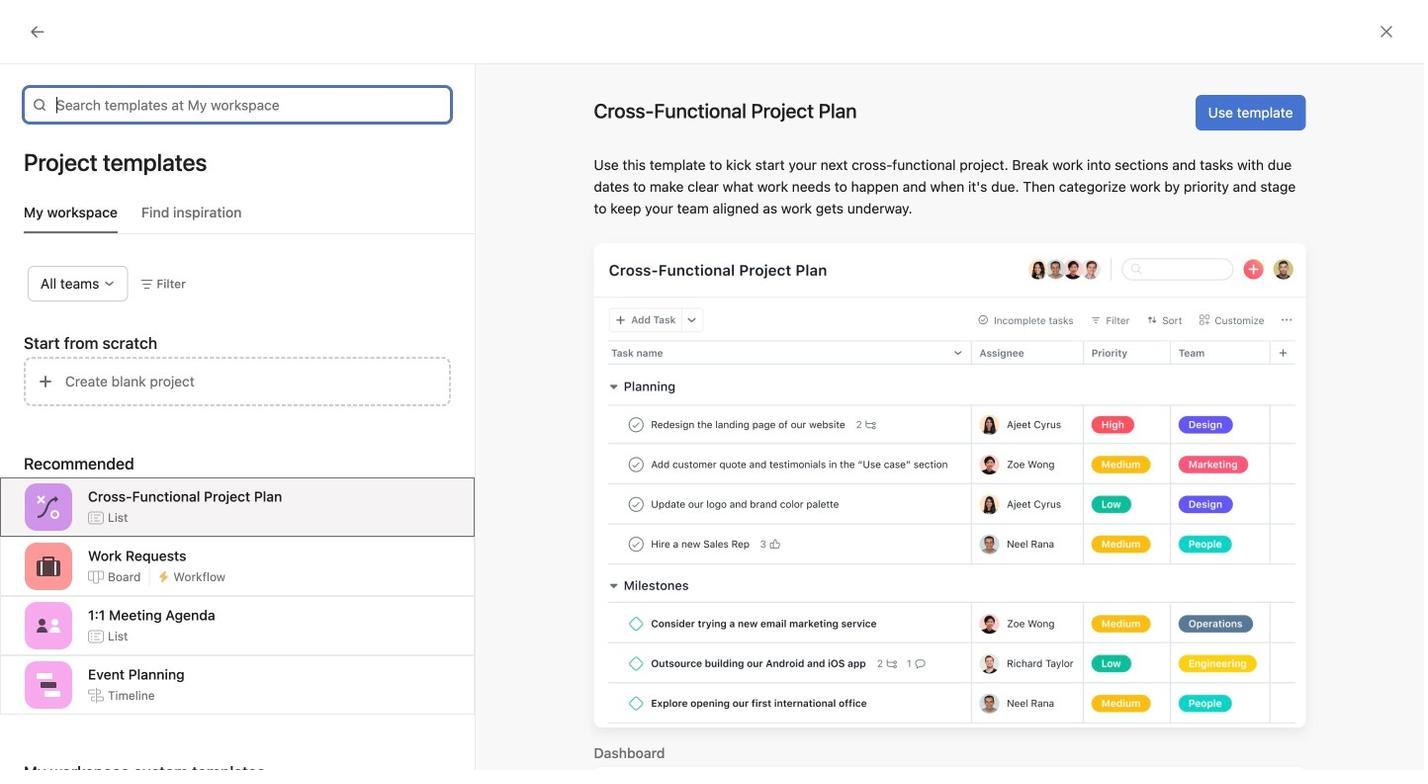 Task type: describe. For each thing, give the bounding box(es) containing it.
hide sidebar image
[[26, 16, 42, 32]]

teams element
[[0, 544, 237, 615]]

Search templates at My workspace text field
[[24, 87, 451, 123]]

1:1 meeting agenda image
[[37, 614, 60, 638]]

global element
[[0, 48, 237, 167]]

close image
[[1379, 24, 1394, 40]]

work requests image
[[37, 555, 60, 579]]



Task type: locate. For each thing, give the bounding box(es) containing it.
add profile photo image
[[294, 645, 341, 692]]

cross-functional project plan image
[[37, 495, 60, 519]]

event planning image
[[37, 673, 60, 697]]

board image
[[1136, 711, 1160, 734]]

list item
[[863, 692, 1116, 753]]

insights element
[[0, 180, 237, 314]]

tab list
[[24, 202, 475, 234]]

projects element
[[0, 314, 237, 544]]

go back image
[[30, 24, 45, 40]]



Task type: vqa. For each thing, say whether or not it's contained in the screenshot.
'text field'
no



